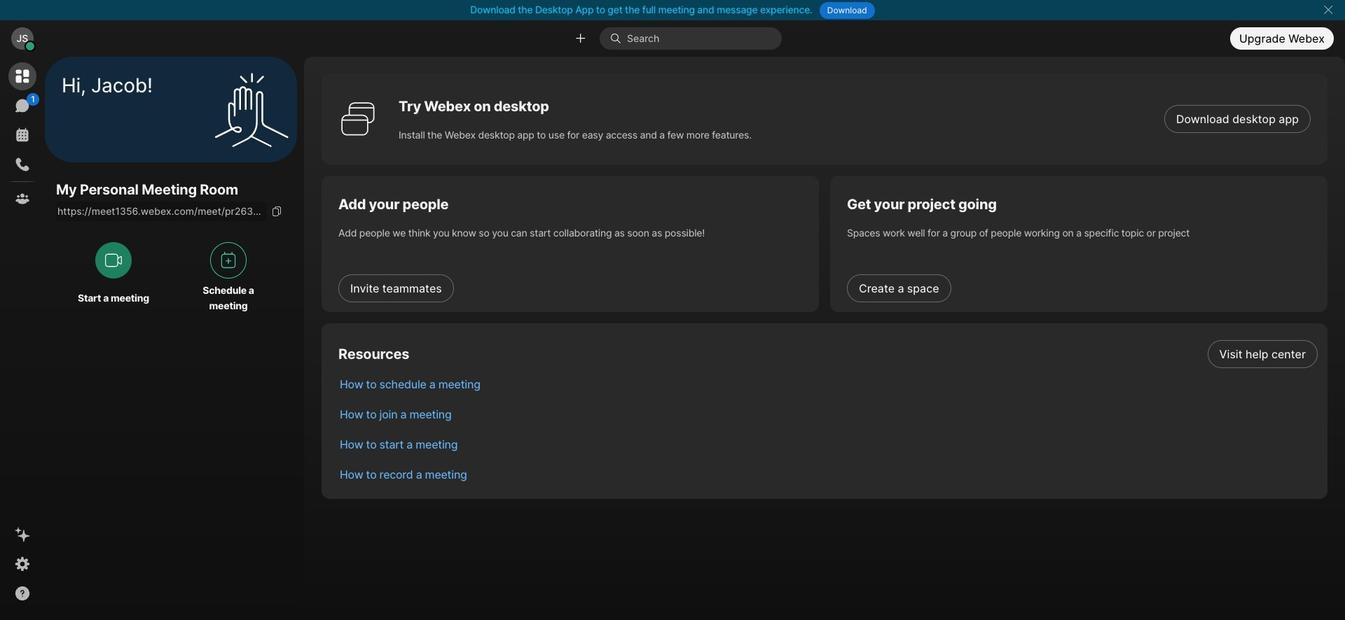 Task type: describe. For each thing, give the bounding box(es) containing it.
webex tab list
[[8, 62, 39, 213]]

two hands high fiving image
[[210, 68, 294, 152]]

4 list item from the top
[[329, 430, 1328, 460]]

cancel_16 image
[[1323, 4, 1334, 15]]

2 list item from the top
[[329, 369, 1328, 399]]



Task type: locate. For each thing, give the bounding box(es) containing it.
1 list item from the top
[[329, 339, 1328, 369]]

navigation
[[0, 57, 45, 621]]

None text field
[[56, 202, 266, 222]]

3 list item from the top
[[329, 399, 1328, 430]]

5 list item from the top
[[329, 460, 1328, 490]]

list item
[[329, 339, 1328, 369], [329, 369, 1328, 399], [329, 399, 1328, 430], [329, 430, 1328, 460], [329, 460, 1328, 490]]



Task type: vqa. For each thing, say whether or not it's contained in the screenshot.
New messages 'image'
no



